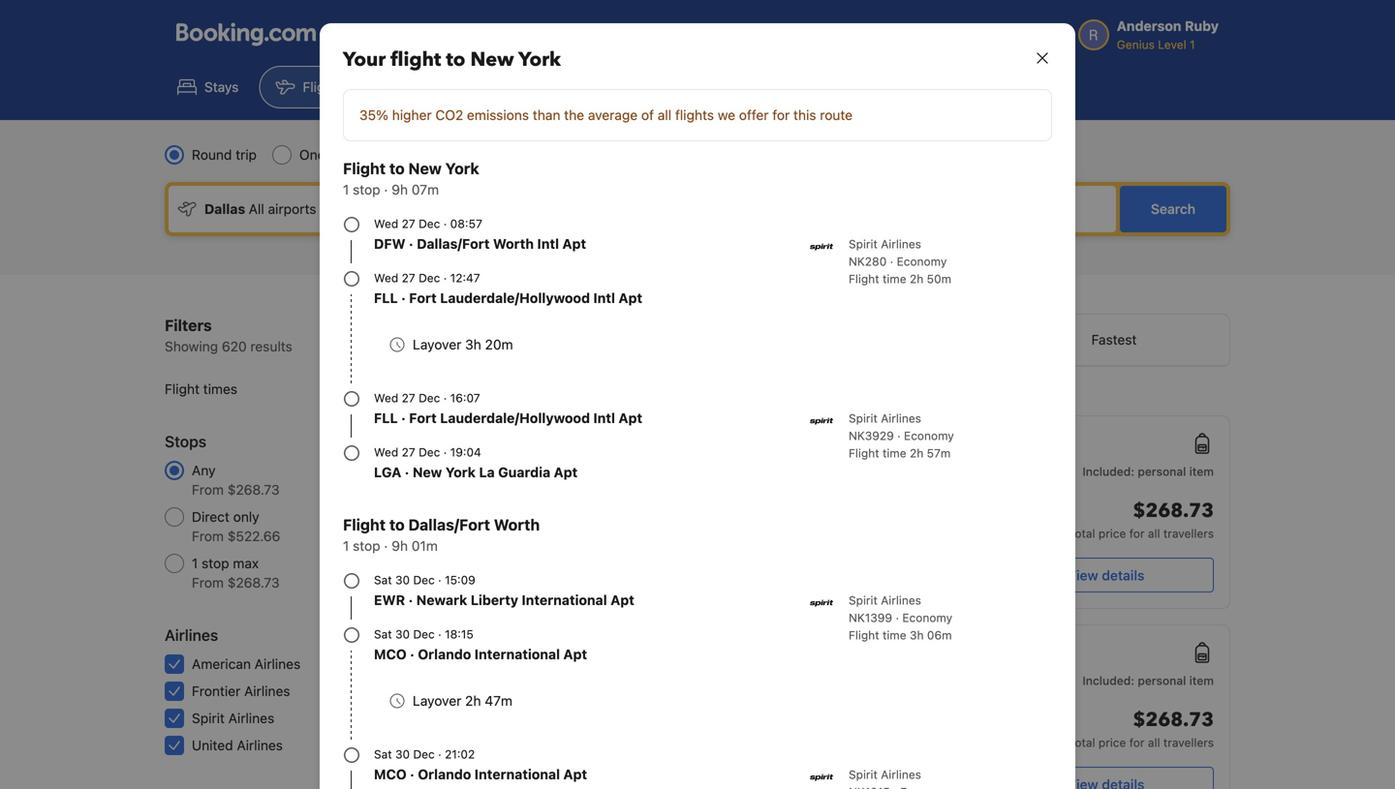 Task type: locate. For each thing, give the bounding box(es) containing it.
la
[[479, 465, 495, 481]]

1 vertical spatial sat
[[374, 628, 392, 641]]

airlines inside spirit airlines nk1399 · economy flight time 3h 06m
[[881, 594, 921, 607]]

1 vertical spatial stop
[[353, 538, 380, 554]]

stop down way
[[353, 182, 380, 198]]

1 vertical spatial travellers
[[1163, 736, 1214, 750]]

$268.73 inside 1 stop max from $268.73
[[227, 575, 280, 591]]

multi-city
[[396, 147, 455, 163]]

4 wed from the top
[[374, 446, 398, 459]]

york
[[518, 47, 561, 73], [445, 159, 479, 178], [445, 465, 476, 481]]

1 vertical spatial all
[[1148, 527, 1160, 541]]

wed inside wed 27 dec · 16:07 fll · fort lauderdale/hollywood intl apt
[[374, 391, 398, 405]]

to left city
[[389, 159, 405, 178]]

wed 27 dec · 19:04 lga · new york la guardia apt
[[374, 446, 578, 481]]

2 vertical spatial 30
[[395, 748, 410, 761]]

2 time from the top
[[883, 447, 906, 460]]

dec for sat 30 dec · 21:02 mco · orlando international apt
[[413, 748, 435, 761]]

dec inside sat 30 dec · 15:09 ewr · newark liberty international apt
[[413, 574, 435, 587]]

lauderdale/hollywood inside wed 27 dec · 12:47 fll · fort lauderdale/hollywood intl apt
[[440, 290, 590, 306]]

$268.73
[[227, 482, 280, 498], [1133, 498, 1214, 525], [227, 575, 280, 591], [1133, 707, 1214, 734]]

08:57
[[450, 217, 482, 231]]

0 vertical spatial time
[[883, 272, 906, 286]]

1 vertical spatial price
[[1099, 736, 1126, 750]]

international for sat 30 dec · 21:02 mco · orlando international apt
[[474, 767, 560, 783]]

1 vertical spatial from
[[192, 528, 224, 544]]

worth
[[493, 236, 534, 252], [494, 516, 540, 534]]

lga inside 19:04 lga . 27 dec
[[895, 457, 917, 471]]

2h inside spirit airlines nk3929 · economy flight time 2h 57m
[[910, 447, 924, 460]]

0 vertical spatial included:
[[1082, 465, 1135, 479]]

1 horizontal spatial 3h
[[910, 629, 924, 642]]

2 vertical spatial york
[[445, 465, 476, 481]]

1 vertical spatial spirit airlines
[[849, 768, 921, 782]]

higher
[[392, 107, 432, 123]]

layover left 22 at the left
[[413, 693, 461, 709]]

we
[[718, 107, 735, 123]]

3 spirit airlines image from the top
[[810, 592, 833, 615]]

multi-
[[396, 147, 433, 163]]

layover for new
[[413, 337, 461, 353]]

dec inside wed 27 dec · 12:47 fll · fort lauderdale/hollywood intl apt
[[419, 271, 440, 285]]

time down nk1399
[[883, 629, 906, 642]]

sat down ewr
[[374, 628, 392, 641]]

fort for wed 27 dec · 12:47 fll · fort lauderdale/hollywood intl apt
[[409, 290, 437, 306]]

+
[[447, 79, 455, 95]]

round trip
[[192, 147, 257, 163]]

1 vertical spatial york
[[445, 159, 479, 178]]

lauderdale/hollywood up 20m
[[440, 290, 590, 306]]

1 vertical spatial fll
[[374, 410, 398, 426]]

trip
[[236, 147, 257, 163]]

2 vertical spatial to
[[389, 516, 405, 534]]

0 vertical spatial for
[[772, 107, 790, 123]]

0 horizontal spatial 19:04
[[450, 446, 481, 459]]

stop
[[353, 182, 380, 198], [353, 538, 380, 554], [202, 556, 229, 572]]

2 30 from the top
[[395, 628, 410, 641]]

lauderdale/hollywood inside wed 27 dec · 16:07 fll · fort lauderdale/hollywood intl apt
[[440, 410, 590, 426]]

apt inside sat 30 dec · 15:09 ewr · newark liberty international apt
[[611, 592, 634, 608]]

1 stop max from $268.73
[[192, 556, 280, 591]]

flight inside spirit airlines nk280 · economy flight time 2h 50m
[[849, 272, 879, 286]]

dfw inside wed 27 dec · 08:57 dfw · dallas/fort worth intl apt
[[374, 236, 405, 252]]

30 inside sat 30 dec · 21:02 mco · orlando international apt
[[395, 748, 410, 761]]

9h for new
[[392, 182, 408, 198]]

30 for sat 30 dec · 21:02 mco · orlando international apt
[[395, 748, 410, 761]]

time inside spirit airlines nk1399 · economy flight time 3h 06m
[[883, 629, 906, 642]]

27 left 16:07
[[402, 391, 415, 405]]

fll
[[374, 290, 398, 306], [374, 410, 398, 426]]

0 vertical spatial layover
[[413, 337, 461, 353]]

9h
[[392, 182, 408, 198], [392, 538, 408, 554]]

from inside the direct only from $522.66
[[192, 528, 224, 544]]

international up 22 at the left
[[474, 647, 560, 663]]

dec inside sat 30 dec · 21:02 mco · orlando international apt
[[413, 748, 435, 761]]

for
[[772, 107, 790, 123], [1129, 527, 1145, 541], [1129, 736, 1145, 750]]

18:15
[[445, 628, 474, 641]]

27 up flight to dallas/fort worth 1 stop · 9h 01m
[[402, 446, 415, 459]]

0 vertical spatial fort
[[409, 290, 437, 306]]

2 vertical spatial sat
[[374, 748, 392, 761]]

flight left multi-
[[343, 159, 386, 178]]

from down any
[[192, 482, 224, 498]]

dec inside wed 27 dec · 08:57 dfw · dallas/fort worth intl apt
[[419, 217, 440, 231]]

1 vertical spatial time
[[883, 447, 906, 460]]

intl inside wed 27 dec · 08:57 dfw · dallas/fort worth intl apt
[[537, 236, 559, 252]]

3h left 20m
[[465, 337, 481, 353]]

27 inside wed 27 dec · 19:04 lga · new york la guardia apt
[[402, 446, 415, 459]]

1 vertical spatial worth
[[494, 516, 540, 534]]

orlando down 21:02 on the left
[[418, 767, 471, 783]]

international down the 234 on the left of the page
[[474, 767, 560, 783]]

spirit airlines inside the your flight to new york dialog
[[849, 768, 921, 782]]

stop inside 1 stop max from $268.73
[[202, 556, 229, 572]]

fll inside wed 27 dec · 16:07 fll · fort lauderdale/hollywood intl apt
[[374, 410, 398, 426]]

travellers
[[1163, 527, 1214, 541], [1163, 736, 1214, 750]]

fort up layover 3h 20m
[[409, 290, 437, 306]]

one
[[299, 147, 325, 163]]

0 vertical spatial 1
[[343, 182, 349, 198]]

wed inside wed 27 dec · 08:57 dfw · dallas/fort worth intl apt
[[374, 217, 398, 231]]

1 vertical spatial personal
[[1138, 674, 1186, 688]]

2 9h from the top
[[392, 538, 408, 554]]

stop inside the flight to new york 1 stop · 9h 07m
[[353, 182, 380, 198]]

flight to dallas/fort worth 1 stop · 9h 01m
[[343, 516, 540, 554]]

30 for sat 30 dec · 15:09 ewr · newark liberty international apt
[[395, 574, 410, 587]]

1 vertical spatial lauderdale/hollywood
[[440, 410, 590, 426]]

0 vertical spatial stop
[[353, 182, 380, 198]]

dec up newark
[[413, 574, 435, 587]]

0 vertical spatial mco
[[374, 647, 407, 663]]

1 wed from the top
[[374, 217, 398, 231]]

economy inside spirit airlines nk280 · economy flight time 2h 50m
[[897, 255, 947, 268]]

2 fort from the top
[[409, 410, 437, 426]]

2 vertical spatial from
[[192, 575, 224, 591]]

to for dallas/fort
[[389, 516, 405, 534]]

fort inside wed 27 dec · 12:47 fll · fort lauderdale/hollywood intl apt
[[409, 290, 437, 306]]

time left .
[[883, 447, 906, 460]]

flight left times
[[165, 381, 200, 397]]

1 item from the top
[[1189, 465, 1214, 479]]

9h inside flight to dallas/fort worth 1 stop · 9h 01m
[[392, 538, 408, 554]]

sat
[[374, 574, 392, 587], [374, 628, 392, 641], [374, 748, 392, 761]]

dec inside 19:04 lga . 27 dec
[[944, 457, 966, 471]]

layover for dallas/fort
[[413, 693, 461, 709]]

from
[[192, 482, 224, 498], [192, 528, 224, 544], [192, 575, 224, 591]]

0 vertical spatial new
[[470, 47, 514, 73]]

flight
[[408, 79, 443, 95], [343, 159, 386, 178], [849, 272, 879, 286], [165, 381, 200, 397], [849, 447, 879, 460], [343, 516, 386, 534], [849, 629, 879, 642]]

1 mco from the top
[[374, 647, 407, 663]]

economy up 06m
[[902, 611, 952, 625]]

international inside sat 30 dec · 21:02 mco · orlando international apt
[[474, 767, 560, 783]]

york left la
[[445, 465, 476, 481]]

1 30 from the top
[[395, 574, 410, 587]]

1 horizontal spatial 19:04
[[922, 435, 966, 453]]

0 vertical spatial from
[[192, 482, 224, 498]]

dec left 21:02 on the left
[[413, 748, 435, 761]]

1 inside flight to dallas/fort worth 1 stop · 9h 01m
[[343, 538, 349, 554]]

1 vertical spatial included:
[[1082, 674, 1135, 688]]

$268.73 inside any from $268.73
[[227, 482, 280, 498]]

1 vertical spatial total
[[1069, 736, 1095, 750]]

0 vertical spatial international
[[522, 592, 607, 608]]

dallas/fort inside flight to dallas/fort worth 1 stop · 9h 01m
[[408, 516, 490, 534]]

1 from from the top
[[192, 482, 224, 498]]

2 lauderdale/hollywood from the top
[[440, 410, 590, 426]]

1 vertical spatial 30
[[395, 628, 410, 641]]

spirit for fort lauderdale/hollywood intl apt
[[849, 412, 878, 425]]

york right multi-
[[445, 159, 479, 178]]

economy for fort lauderdale/hollywood intl apt
[[904, 429, 954, 443]]

from inside 1 stop max from $268.73
[[192, 575, 224, 591]]

1 vertical spatial dfw
[[890, 755, 916, 768]]

orlando down 18:15
[[418, 647, 471, 663]]

0 vertical spatial orlando
[[418, 647, 471, 663]]

fort for wed 27 dec · 16:07 fll · fort lauderdale/hollywood intl apt
[[409, 410, 437, 426]]

dec left 12:47
[[419, 271, 440, 285]]

1 vertical spatial 2h
[[910, 447, 924, 460]]

2 spirit airlines image from the top
[[810, 410, 833, 433]]

lga left .
[[895, 457, 917, 471]]

1 9h from the top
[[392, 182, 408, 198]]

flight down nk3929 at bottom right
[[849, 447, 879, 460]]

stop for flight to dallas/fort worth
[[353, 538, 380, 554]]

19:04 up .
[[922, 435, 966, 453]]

0 vertical spatial spirit airlines
[[192, 711, 274, 727]]

dec up flight to dallas/fort worth 1 stop · 9h 01m
[[419, 446, 440, 459]]

1 fort from the top
[[409, 290, 437, 306]]

27 left 12:47
[[402, 271, 415, 285]]

0 vertical spatial total
[[1069, 527, 1095, 541]]

1 time from the top
[[883, 272, 906, 286]]

stop left '01m'
[[353, 538, 380, 554]]

orlando inside sat 30 dec · 18:15 mco · orlando international apt
[[418, 647, 471, 663]]

fll for wed 27 dec · 12:47 fll · fort lauderdale/hollywood intl apt
[[374, 290, 398, 306]]

mco inside sat 30 dec · 18:15 mco · orlando international apt
[[374, 647, 407, 663]]

international right liberty
[[522, 592, 607, 608]]

2 price from the top
[[1099, 736, 1126, 750]]

1 vertical spatial to
[[389, 159, 405, 178]]

personal
[[1138, 465, 1186, 479], [1138, 674, 1186, 688]]

620
[[222, 339, 247, 355]]

international
[[522, 592, 607, 608], [474, 647, 560, 663], [474, 767, 560, 783]]

fort up wed 27 dec · 19:04 lga · new york la guardia apt
[[409, 410, 437, 426]]

2 item from the top
[[1189, 674, 1214, 688]]

wed for wed 27 dec · 08:57 dfw · dallas/fort worth intl apt
[[374, 217, 398, 231]]

30 for sat 30 dec · 18:15 mco · orlando international apt
[[395, 628, 410, 641]]

1 down way
[[343, 182, 349, 198]]

1 vertical spatial included: personal item
[[1082, 674, 1214, 688]]

to up ewr
[[389, 516, 405, 534]]

to up +
[[446, 47, 465, 73]]

2 vertical spatial for
[[1129, 736, 1145, 750]]

round
[[192, 147, 232, 163]]

wed 27 dec · 08:57 dfw · dallas/fort worth intl apt
[[374, 217, 586, 252]]

0 vertical spatial dfw
[[374, 236, 405, 252]]

lga up flight to dallas/fort worth 1 stop · 9h 01m
[[374, 465, 401, 481]]

intl inside wed 27 dec · 12:47 fll · fort lauderdale/hollywood intl apt
[[593, 290, 615, 306]]

all
[[658, 107, 672, 123], [1148, 527, 1160, 541], [1148, 736, 1160, 750]]

your flight to new york dialog
[[296, 0, 1099, 790]]

sat inside sat 30 dec · 15:09 ewr · newark liberty international apt
[[374, 574, 392, 587]]

3 30 from the top
[[395, 748, 410, 761]]

direct only from $522.66
[[192, 509, 280, 544]]

dec for sat 30 dec · 15:09 ewr · newark liberty international apt
[[413, 574, 435, 587]]

economy down emissions
[[471, 147, 528, 163]]

0 vertical spatial intl
[[537, 236, 559, 252]]

2h left 57m
[[910, 447, 924, 460]]

from down direct
[[192, 528, 224, 544]]

fll inside wed 27 dec · 12:47 fll · fort lauderdale/hollywood intl apt
[[374, 290, 398, 306]]

from inside any from $268.73
[[192, 482, 224, 498]]

1 lauderdale/hollywood from the top
[[440, 290, 590, 306]]

0 vertical spatial $268.73 total price for all travellers
[[1069, 498, 1214, 541]]

3 sat from the top
[[374, 748, 392, 761]]

0 vertical spatial included: personal item
[[1082, 465, 1214, 479]]

to inside the flight to new york 1 stop · 9h 07m
[[389, 159, 405, 178]]

stop left "max"
[[202, 556, 229, 572]]

economy for newark liberty international apt
[[902, 611, 952, 625]]

1 vertical spatial fort
[[409, 410, 437, 426]]

0 vertical spatial personal
[[1138, 465, 1186, 479]]

dfw
[[374, 236, 405, 252], [890, 755, 916, 768]]

30 down ewr
[[395, 628, 410, 641]]

0 horizontal spatial spirit airlines
[[192, 711, 274, 727]]

newark
[[416, 592, 467, 608]]

1 left '01m'
[[343, 538, 349, 554]]

2h left 22 at the left
[[465, 693, 481, 709]]

0 vertical spatial item
[[1189, 465, 1214, 479]]

dec down 07m
[[419, 217, 440, 231]]

wed inside wed 27 dec · 12:47 fll · fort lauderdale/hollywood intl apt
[[374, 271, 398, 285]]

from down the direct only from $522.66
[[192, 575, 224, 591]]

flights
[[303, 79, 344, 95]]

sat up ewr
[[374, 574, 392, 587]]

sat left 21:02 on the left
[[374, 748, 392, 761]]

fort inside wed 27 dec · 16:07 fll · fort lauderdale/hollywood intl apt
[[409, 410, 437, 426]]

dec left 16:07
[[419, 391, 440, 405]]

19:04 up '1236'
[[450, 446, 481, 459]]

27
[[402, 217, 415, 231], [402, 271, 415, 285], [402, 391, 415, 405], [402, 446, 415, 459], [927, 457, 941, 471]]

spirit inside spirit airlines nk3929 · economy flight time 2h 57m
[[849, 412, 878, 425]]

2 vertical spatial international
[[474, 767, 560, 783]]

27 for wed 27 dec · 08:57 dfw · dallas/fort worth intl apt
[[402, 217, 415, 231]]

airport taxis link
[[777, 66, 914, 109]]

stays link
[[161, 66, 255, 109]]

19:04 inside wed 27 dec · 19:04 lga · new york la guardia apt
[[450, 446, 481, 459]]

economy up 50m
[[897, 255, 947, 268]]

3 time from the top
[[883, 629, 906, 642]]

3 wed from the top
[[374, 391, 398, 405]]

spirit
[[849, 237, 878, 251], [849, 412, 878, 425], [849, 594, 878, 607], [192, 711, 225, 727], [849, 768, 878, 782]]

orlando inside sat 30 dec · 21:02 mco · orlando international apt
[[418, 767, 471, 783]]

item
[[1189, 465, 1214, 479], [1189, 674, 1214, 688]]

new inside wed 27 dec · 19:04 lga · new york la guardia apt
[[413, 465, 442, 481]]

spirit airlines image for dallas/fort worth intl apt
[[810, 235, 833, 259]]

dec inside wed 27 dec · 16:07 fll · fort lauderdale/hollywood intl apt
[[419, 391, 440, 405]]

1 vertical spatial item
[[1189, 674, 1214, 688]]

1 vertical spatial new
[[408, 159, 442, 178]]

0 vertical spatial 30
[[395, 574, 410, 587]]

price
[[1099, 527, 1126, 541], [1099, 736, 1126, 750]]

30 up ewr
[[395, 574, 410, 587]]

flight left +
[[408, 79, 443, 95]]

spirit inside spirit airlines nk1399 · economy flight time 3h 06m
[[849, 594, 878, 607]]

search button
[[1120, 186, 1226, 233]]

york inside wed 27 dec · 19:04 lga · new york la guardia apt
[[445, 465, 476, 481]]

0 vertical spatial lauderdale/hollywood
[[440, 290, 590, 306]]

3h left 06m
[[910, 629, 924, 642]]

2 vertical spatial time
[[883, 629, 906, 642]]

1 fll from the top
[[374, 290, 398, 306]]

wed for wed 27 dec · 16:07 fll · fort lauderdale/hollywood intl apt
[[374, 391, 398, 405]]

1 vertical spatial mco
[[374, 767, 407, 783]]

0 vertical spatial sat
[[374, 574, 392, 587]]

lauderdale/hollywood down 16:07
[[440, 410, 590, 426]]

2 mco from the top
[[374, 767, 407, 783]]

economy inside spirit airlines nk3929 · economy flight time 2h 57m
[[904, 429, 954, 443]]

sat 30 dec · 18:15 mco · orlando international apt
[[374, 628, 587, 663]]

dallas/fort down 08:57
[[417, 236, 490, 252]]

york up car
[[518, 47, 561, 73]]

0 vertical spatial 2h
[[910, 272, 924, 286]]

0 vertical spatial fll
[[374, 290, 398, 306]]

1 vertical spatial dallas/fort
[[408, 516, 490, 534]]

2 vertical spatial new
[[413, 465, 442, 481]]

the
[[564, 107, 584, 123]]

time inside spirit airlines nk280 · economy flight time 2h 50m
[[883, 272, 906, 286]]

3 from from the top
[[192, 575, 224, 591]]

guardia
[[498, 465, 550, 481]]

1 vertical spatial for
[[1129, 527, 1145, 541]]

dec inside sat 30 dec · 18:15 mco · orlando international apt
[[413, 628, 435, 641]]

·
[[384, 182, 388, 198], [443, 217, 447, 231], [409, 236, 413, 252], [890, 255, 893, 268], [443, 271, 447, 285], [401, 290, 406, 306], [443, 391, 447, 405], [401, 410, 406, 426], [897, 429, 901, 443], [443, 446, 447, 459], [405, 465, 409, 481], [384, 538, 388, 554], [438, 574, 441, 587], [408, 592, 413, 608], [896, 611, 899, 625], [438, 628, 441, 641], [410, 647, 414, 663], [438, 748, 441, 761], [410, 767, 414, 783]]

mco inside sat 30 dec · 21:02 mco · orlando international apt
[[374, 767, 407, 783]]

1 vertical spatial $268.73 total price for all travellers
[[1069, 707, 1214, 750]]

dec left 18:15
[[413, 628, 435, 641]]

· inside flight to dallas/fort worth 1 stop · 9h 01m
[[384, 538, 388, 554]]

intl inside wed 27 dec · 16:07 fll · fort lauderdale/hollywood intl apt
[[593, 410, 615, 426]]

intl for apt
[[537, 236, 559, 252]]

· inside spirit airlines nk1399 · economy flight time 3h 06m
[[896, 611, 899, 625]]

flight up ewr
[[343, 516, 386, 534]]

dec right .
[[944, 457, 966, 471]]

new up hotel
[[470, 47, 514, 73]]

sat inside sat 30 dec · 21:02 mco · orlando international apt
[[374, 748, 392, 761]]

only
[[233, 509, 259, 525]]

nk3929
[[849, 429, 894, 443]]

1 spirit airlines image from the top
[[810, 235, 833, 259]]

layover
[[413, 337, 461, 353], [413, 693, 461, 709]]

dallas/fort inside wed 27 dec · 08:57 dfw · dallas/fort worth intl apt
[[417, 236, 490, 252]]

1 vertical spatial 1
[[343, 538, 349, 554]]

1 horizontal spatial lga
[[895, 457, 917, 471]]

1 vertical spatial international
[[474, 647, 560, 663]]

0 vertical spatial price
[[1099, 527, 1126, 541]]

apt inside wed 27 dec · 19:04 lga · new york la guardia apt
[[554, 465, 578, 481]]

time down nk280 at the top of page
[[883, 272, 906, 286]]

2 from from the top
[[192, 528, 224, 544]]

orlando
[[418, 647, 471, 663], [418, 767, 471, 783]]

0 horizontal spatial dfw
[[374, 236, 405, 252]]

economy inside spirit airlines nk1399 · economy flight time 3h 06m
[[902, 611, 952, 625]]

2h
[[910, 272, 924, 286], [910, 447, 924, 460], [465, 693, 481, 709]]

9h left '01m'
[[392, 538, 408, 554]]

wed
[[374, 217, 398, 231], [374, 271, 398, 285], [374, 391, 398, 405], [374, 446, 398, 459]]

27 inside wed 27 dec · 08:57 dfw · dallas/fort worth intl apt
[[402, 217, 415, 231]]

spirit airlines image for fort lauderdale/hollywood intl apt
[[810, 410, 833, 433]]

2 vertical spatial stop
[[202, 556, 229, 572]]

0 vertical spatial worth
[[493, 236, 534, 252]]

stop inside flight to dallas/fort worth 1 stop · 9h 01m
[[353, 538, 380, 554]]

2 layover from the top
[[413, 693, 461, 709]]

30 inside sat 30 dec · 18:15 mco · orlando international apt
[[395, 628, 410, 641]]

total
[[1069, 527, 1095, 541], [1069, 736, 1095, 750]]

27 inside 19:04 lga . 27 dec
[[927, 457, 941, 471]]

27 inside wed 27 dec · 16:07 fll · fort lauderdale/hollywood intl apt
[[402, 391, 415, 405]]

international inside sat 30 dec · 18:15 mco · orlando international apt
[[474, 647, 560, 663]]

lga inside wed 27 dec · 19:04 lga · new york la guardia apt
[[374, 465, 401, 481]]

layover up 16:07
[[413, 337, 461, 353]]

27 inside wed 27 dec · 12:47 fll · fort lauderdale/hollywood intl apt
[[402, 271, 415, 285]]

1 vertical spatial intl
[[593, 290, 615, 306]]

1 horizontal spatial spirit airlines
[[849, 768, 921, 782]]

1 inside the flight to new york 1 stop · 9h 07m
[[343, 182, 349, 198]]

1 orlando from the top
[[418, 647, 471, 663]]

sat for sat 30 dec · 18:15 mco · orlando international apt
[[374, 628, 392, 641]]

to inside flight to dallas/fort worth 1 stop · 9h 01m
[[389, 516, 405, 534]]

0 horizontal spatial 3h
[[465, 337, 481, 353]]

0 vertical spatial dallas/fort
[[417, 236, 490, 252]]

dallas/fort up '01m'
[[408, 516, 490, 534]]

47m
[[485, 693, 512, 709]]

1 sat from the top
[[374, 574, 392, 587]]

1 vertical spatial 3h
[[910, 629, 924, 642]]

flight down nk280 at the top of page
[[849, 272, 879, 286]]

2 fll from the top
[[374, 410, 398, 426]]

new up 07m
[[408, 159, 442, 178]]

2 orlando from the top
[[418, 767, 471, 783]]

spirit inside spirit airlines nk280 · economy flight time 2h 50m
[[849, 237, 878, 251]]

sat inside sat 30 dec · 18:15 mco · orlando international apt
[[374, 628, 392, 641]]

9h left 07m
[[392, 182, 408, 198]]

1 for flight to new york
[[343, 182, 349, 198]]

0 vertical spatial 9h
[[392, 182, 408, 198]]

0 horizontal spatial lga
[[374, 465, 401, 481]]

search
[[1151, 201, 1196, 217]]

2 sat from the top
[[374, 628, 392, 641]]

30 left 21:02 on the left
[[395, 748, 410, 761]]

stop for flight to new york
[[353, 182, 380, 198]]

1 vertical spatial layover
[[413, 693, 461, 709]]

9h inside the flight to new york 1 stop · 9h 07m
[[392, 182, 408, 198]]

spirit airlines image
[[810, 235, 833, 259], [810, 410, 833, 433], [810, 592, 833, 615], [810, 766, 833, 790]]

time inside spirit airlines nk3929 · economy flight time 2h 57m
[[883, 447, 906, 460]]

flight inside spirit airlines nk1399 · economy flight time 3h 06m
[[849, 629, 879, 642]]

2 vertical spatial intl
[[593, 410, 615, 426]]

2 included: personal item from the top
[[1082, 674, 1214, 688]]

economy up 57m
[[904, 429, 954, 443]]

intl
[[537, 236, 559, 252], [593, 290, 615, 306], [593, 410, 615, 426]]

dallas/fort
[[417, 236, 490, 252], [408, 516, 490, 534]]

included:
[[1082, 465, 1135, 479], [1082, 674, 1135, 688]]

booking.com logo image
[[176, 23, 316, 46], [176, 23, 316, 46]]

lga
[[895, 457, 917, 471], [374, 465, 401, 481]]

27 right .
[[927, 457, 941, 471]]

new
[[470, 47, 514, 73], [408, 159, 442, 178], [413, 465, 442, 481]]

2 vertical spatial 1
[[192, 556, 198, 572]]

3h
[[465, 337, 481, 353], [910, 629, 924, 642]]

9h for dallas/fort
[[392, 538, 408, 554]]

wed inside wed 27 dec · 19:04 lga · new york la guardia apt
[[374, 446, 398, 459]]

0 vertical spatial all
[[658, 107, 672, 123]]

27 for wed 27 dec · 19:04 lga · new york la guardia apt
[[402, 446, 415, 459]]

lauderdale/hollywood for wed 27 dec · 16:07 fll · fort lauderdale/hollywood intl apt
[[440, 410, 590, 426]]

new left '1236'
[[413, 465, 442, 481]]

flight down nk1399
[[849, 629, 879, 642]]

1 vertical spatial 9h
[[392, 538, 408, 554]]

dec inside wed 27 dec · 19:04 lga · new york la guardia apt
[[419, 446, 440, 459]]

27 down 07m
[[402, 217, 415, 231]]

0 vertical spatial travellers
[[1163, 527, 1214, 541]]

time
[[883, 272, 906, 286], [883, 447, 906, 460], [883, 629, 906, 642]]

1 vertical spatial orlando
[[418, 767, 471, 783]]

2 total from the top
[[1069, 736, 1095, 750]]

filters showing 620 results
[[165, 316, 292, 355]]

1 $268.73 total price for all travellers from the top
[[1069, 498, 1214, 541]]

30 inside sat 30 dec · 15:09 ewr · newark liberty international apt
[[395, 574, 410, 587]]

1 down direct
[[192, 556, 198, 572]]

1 layover from the top
[[413, 337, 461, 353]]

2 wed from the top
[[374, 271, 398, 285]]

dec for wed 27 dec · 08:57 dfw · dallas/fort worth intl apt
[[419, 217, 440, 231]]

apt inside wed 27 dec · 16:07 fll · fort lauderdale/hollywood intl apt
[[619, 410, 642, 426]]

view details
[[1067, 568, 1145, 584]]

worth down guardia
[[494, 516, 540, 534]]

time for york
[[883, 272, 906, 286]]

2h left 50m
[[910, 272, 924, 286]]

attractions link
[[645, 66, 773, 109]]

worth up wed 27 dec · 12:47 fll · fort lauderdale/hollywood intl apt
[[493, 236, 534, 252]]



Task type: describe. For each thing, give the bounding box(es) containing it.
apt inside wed 27 dec · 12:47 fll · fort lauderdale/hollywood intl apt
[[619, 290, 642, 306]]

times
[[203, 381, 237, 397]]

27 for wed 27 dec · 12:47 fll · fort lauderdale/hollywood intl apt
[[402, 271, 415, 285]]

frontier
[[192, 683, 241, 699]]

airport taxis
[[821, 79, 897, 95]]

filters
[[165, 316, 212, 335]]

any from $268.73
[[192, 463, 280, 498]]

flight inside the flight to new york 1 stop · 9h 07m
[[343, 159, 386, 178]]

57m
[[927, 447, 951, 460]]

liberty
[[471, 592, 518, 608]]

27 for wed 27 dec · 16:07 fll · fort lauderdale/hollywood intl apt
[[402, 391, 415, 405]]

nk280
[[849, 255, 887, 268]]

new inside the flight to new york 1 stop · 9h 07m
[[408, 159, 442, 178]]

direct
[[192, 509, 230, 525]]

spirit airlines image for newark liberty international apt
[[810, 592, 833, 615]]

airlines inside spirit airlines nk280 · economy flight time 2h 50m
[[881, 237, 921, 251]]

1 inside 1 stop max from $268.73
[[192, 556, 198, 572]]

fastest button
[[999, 315, 1229, 365]]

2 personal from the top
[[1138, 674, 1186, 688]]

car
[[556, 79, 578, 95]]

3h inside spirit airlines nk1399 · economy flight time 3h 06m
[[910, 629, 924, 642]]

07m
[[412, 182, 439, 198]]

· inside spirit airlines nk3929 · economy flight time 2h 57m
[[897, 429, 901, 443]]

average
[[588, 107, 638, 123]]

american airlines
[[192, 656, 301, 672]]

sat for sat 30 dec · 21:02 mco · orlando international apt
[[374, 748, 392, 761]]

stays
[[204, 79, 239, 95]]

fll for wed 27 dec · 16:07 fll · fort lauderdale/hollywood intl apt
[[374, 410, 398, 426]]

wed for wed 27 dec · 19:04 lga · new york la guardia apt
[[374, 446, 398, 459]]

spirit for dallas/fort worth intl apt
[[849, 237, 878, 251]]

ewr
[[374, 592, 405, 608]]

0 vertical spatial 3h
[[465, 337, 481, 353]]

flight + hotel link
[[365, 66, 509, 109]]

stops
[[165, 433, 206, 451]]

$522.66
[[227, 528, 280, 544]]

0 vertical spatial to
[[446, 47, 465, 73]]

dec for sat 30 dec · 18:15 mco · orlando international apt
[[413, 628, 435, 641]]

details
[[1102, 568, 1145, 584]]

wed for wed 27 dec · 12:47 fll · fort lauderdale/hollywood intl apt
[[374, 271, 398, 285]]

worth inside wed 27 dec · 08:57 dfw · dallas/fort worth intl apt
[[493, 236, 534, 252]]

1236
[[467, 463, 498, 479]]

international for sat 30 dec · 18:15 mco · orlando international apt
[[474, 647, 560, 663]]

35%
[[359, 107, 388, 123]]

international inside sat 30 dec · 15:09 ewr · newark liberty international apt
[[522, 592, 607, 608]]

offer
[[739, 107, 769, 123]]

than
[[533, 107, 560, 123]]

flight inside flight to dallas/fort worth 1 stop · 9h 01m
[[343, 516, 386, 534]]

to for new
[[389, 159, 405, 178]]

of
[[641, 107, 654, 123]]

fastest
[[1091, 332, 1137, 348]]

234
[[473, 738, 498, 754]]

flight + hotel
[[408, 79, 492, 95]]

your
[[343, 47, 386, 73]]

intl for guardia
[[593, 410, 615, 426]]

2h for fort lauderdale/hollywood intl apt
[[910, 447, 924, 460]]

united airlines
[[192, 738, 283, 754]]

dec for wed 27 dec · 19:04 lga · new york la guardia apt
[[419, 446, 440, 459]]

sat 30 dec · 15:09 ewr · newark liberty international apt
[[374, 574, 634, 608]]

12:47
[[450, 271, 480, 285]]

apt inside sat 30 dec · 21:02 mco · orlando international apt
[[563, 767, 587, 783]]

sat 30 dec · 21:02 mco · orlando international apt
[[374, 748, 587, 783]]

21:02
[[445, 748, 475, 761]]

19:04 lga . 27 dec
[[895, 435, 966, 471]]

19:04 inside 19:04 lga . 27 dec
[[922, 435, 966, 453]]

50m
[[927, 272, 951, 286]]

one way
[[299, 147, 353, 163]]

hotel
[[459, 79, 492, 95]]

dec for wed 27 dec · 16:07 fll · fort lauderdale/hollywood intl apt
[[419, 391, 440, 405]]

for inside the your flight to new york dialog
[[772, 107, 790, 123]]

0 vertical spatial york
[[518, 47, 561, 73]]

flight to new york 1 stop · 9h 07m
[[343, 159, 479, 198]]

flight inside spirit airlines nk3929 · economy flight time 2h 57m
[[849, 447, 879, 460]]

spirit airlines nk280 · economy flight time 2h 50m
[[849, 237, 951, 286]]

flights
[[675, 107, 714, 123]]

2 $268.73 total price for all travellers from the top
[[1069, 707, 1214, 750]]

showing
[[165, 339, 218, 355]]

layover 3h 20m
[[413, 337, 513, 353]]

1 included: personal item from the top
[[1082, 465, 1214, 479]]

american
[[192, 656, 251, 672]]

attractions
[[688, 79, 757, 95]]

apt inside sat 30 dec · 18:15 mco · orlando international apt
[[563, 647, 587, 663]]

15:09
[[445, 574, 475, 587]]

results
[[250, 339, 292, 355]]

06m
[[927, 629, 952, 642]]

view
[[1067, 568, 1098, 584]]

route
[[820, 107, 853, 123]]

spirit for newark liberty international apt
[[849, 594, 878, 607]]

airlines inside spirit airlines nk3929 · economy flight time 2h 57m
[[881, 412, 921, 425]]

economy for dallas/fort worth intl apt
[[897, 255, 947, 268]]

01m
[[412, 538, 438, 554]]

wed 27 dec · 12:47 fll · fort lauderdale/hollywood intl apt
[[374, 271, 642, 306]]

2 vertical spatial all
[[1148, 736, 1160, 750]]

emissions
[[467, 107, 529, 123]]

flight times
[[165, 381, 237, 397]]

1 included: from the top
[[1082, 465, 1135, 479]]

spirit airlines nk3929 · economy flight time 2h 57m
[[849, 412, 954, 460]]

1 price from the top
[[1099, 527, 1126, 541]]

taxis
[[868, 79, 897, 95]]

mco for sat 30 dec · 21:02 mco · orlando international apt
[[374, 767, 407, 783]]

198
[[475, 656, 498, 672]]

orlando for sat 30 dec · 18:15 mco · orlando international apt
[[418, 647, 471, 663]]

flights link
[[259, 66, 361, 109]]

4 spirit airlines image from the top
[[810, 766, 833, 790]]

flight
[[391, 47, 441, 73]]

mco for sat 30 dec · 18:15 mco · orlando international apt
[[374, 647, 407, 663]]

way
[[329, 147, 353, 163]]

united
[[192, 738, 233, 754]]

max
[[233, 556, 259, 572]]

1 for flight to dallas/fort worth
[[343, 538, 349, 554]]

2 vertical spatial 2h
[[465, 693, 481, 709]]

2h for dallas/fort worth intl apt
[[910, 272, 924, 286]]

city
[[433, 147, 455, 163]]

time for worth
[[883, 629, 906, 642]]

layover 2h 47m
[[413, 693, 512, 709]]

lauderdale/hollywood for wed 27 dec · 12:47 fll · fort lauderdale/hollywood intl apt
[[440, 290, 590, 306]]

22
[[482, 683, 498, 699]]

1 travellers from the top
[[1163, 527, 1214, 541]]

nk1399
[[849, 611, 892, 625]]

sat for sat 30 dec · 15:09 ewr · newark liberty international apt
[[374, 574, 392, 587]]

this
[[793, 107, 816, 123]]

worth inside flight to dallas/fort worth 1 stop · 9h 01m
[[494, 516, 540, 534]]

all inside the your flight to new york dialog
[[658, 107, 672, 123]]

.
[[921, 453, 924, 467]]

co2
[[435, 107, 463, 123]]

york inside the flight to new york 1 stop · 9h 07m
[[445, 159, 479, 178]]

2 travellers from the top
[[1163, 736, 1214, 750]]

apt inside wed 27 dec · 08:57 dfw · dallas/fort worth intl apt
[[562, 236, 586, 252]]

1 personal from the top
[[1138, 465, 1186, 479]]

2 included: from the top
[[1082, 674, 1135, 688]]

dec for wed 27 dec · 12:47 fll · fort lauderdale/hollywood intl apt
[[419, 271, 440, 285]]

1 horizontal spatial dfw
[[890, 755, 916, 768]]

car rentals link
[[513, 66, 641, 109]]

orlando for sat 30 dec · 21:02 mco · orlando international apt
[[418, 767, 471, 783]]

airport
[[821, 79, 864, 95]]

· inside spirit airlines nk280 · economy flight time 2h 50m
[[890, 255, 893, 268]]

77
[[483, 509, 498, 525]]

· inside the flight to new york 1 stop · 9h 07m
[[384, 182, 388, 198]]

35% higher co2 emissions than the average of all flights we offer for this route
[[359, 107, 853, 123]]

frontier airlines
[[192, 683, 290, 699]]

1 total from the top
[[1069, 527, 1095, 541]]



Task type: vqa. For each thing, say whether or not it's contained in the screenshot.
Spirit Airlines NK3929 · Economy Flight time 2h 57m on the bottom right
yes



